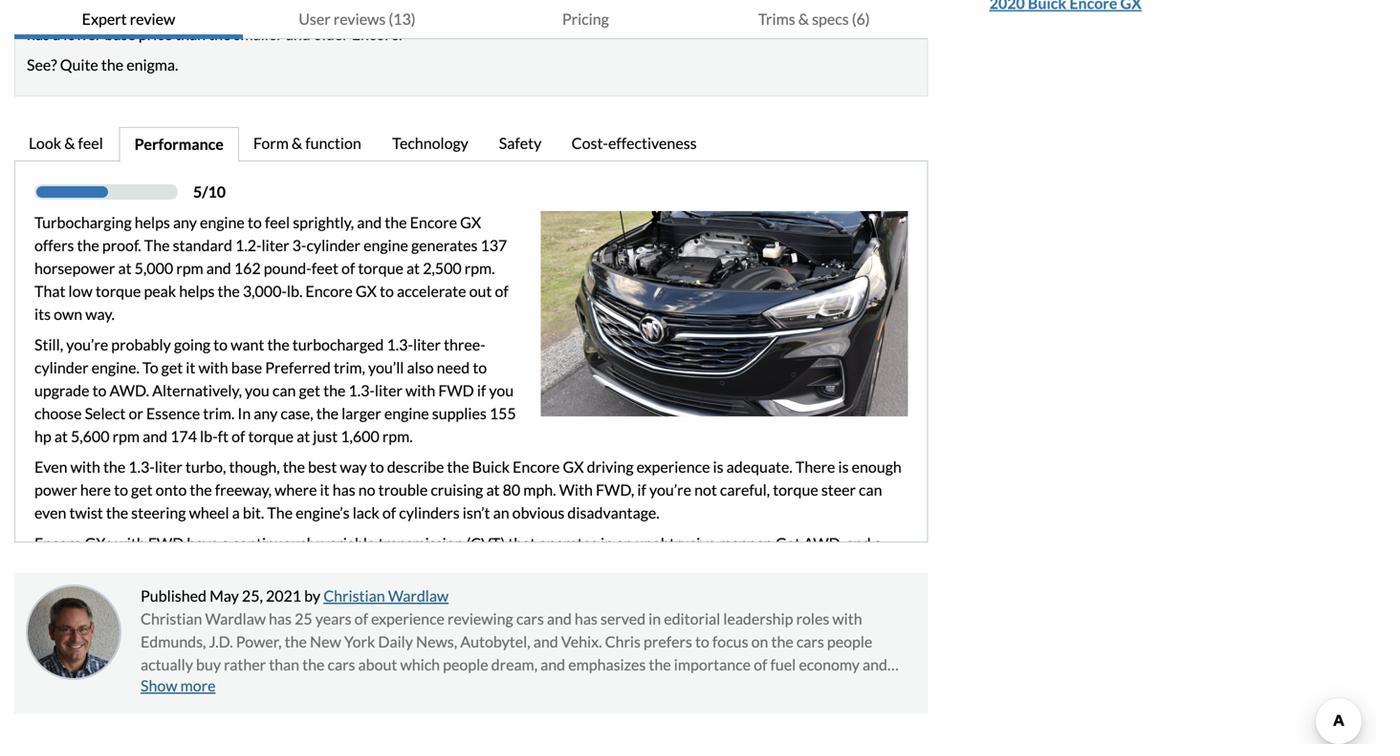 Task type: locate. For each thing, give the bounding box(es) containing it.
in up prefers
[[648, 610, 661, 629]]

encore up the generates
[[410, 213, 457, 232]]

experience inside the even with the 1.3-liter turbo, though, the best way to describe the buick encore gx driving experience is adequate. there is enough power here to get onto the freeway, where it has no trouble cruising at 80 mph. with fwd, if you're not careful, torque steer can even twist the steering wheel a bit. the engine's lack of cylinders isn't an obvious disadvantage.
[[636, 458, 710, 477]]

1 vertical spatial feel
[[265, 213, 290, 232]]

10
[[208, 183, 226, 201]]

a inside christian wardlaw has 25 years of experience reviewing cars and has served in editorial leadership roles with edmunds, j.d. power, the new york daily news, autobytel, and vehix. chris prefers to focus on the cars people actually buy rather than the cars about which people dream, and emphasizes the importance of fuel economy and safety as much as how much fun a car is to drive. chris is married to an automotive journalist, is the father of four daughters, and lives in southern california.
[[355, 679, 363, 698]]

supplies
[[432, 405, 487, 423]]

much
[[202, 679, 239, 698], [291, 679, 327, 698]]

an down disadvantage.
[[616, 535, 632, 553]]

rear
[[176, 580, 204, 599]]

power down operates
[[570, 558, 613, 576]]

2 horizontal spatial in
[[648, 610, 661, 629]]

1 vertical spatial rpm.
[[382, 427, 413, 446]]

&
[[798, 10, 809, 28], [64, 134, 75, 153], [292, 134, 302, 153]]

it down going
[[186, 359, 195, 377]]

editorial
[[664, 610, 720, 629]]

it inside the even with the 1.3-liter turbo, though, the best way to describe the buick encore gx driving experience is adequate. there is enough power here to get onto the freeway, where it has no trouble cruising at 80 mph. with fwd, if you're not careful, torque steer can even twist the steering wheel a bit. the engine's lack of cylinders isn't an obvious disadvantage.
[[320, 481, 330, 500]]

any inside turbocharging helps any engine to feel sprightly, and the encore gx offers the proof. the standard 1.2-liter 3-cylinder engine generates 137 horsepower at 5,000 rpm and 162 pound-feet of torque at 2,500 rpm. that low torque peak helps the 3,000-lb. encore gx to accelerate out of its own way.
[[173, 213, 197, 232]]

2 vertical spatial fwd
[[804, 580, 840, 599]]

1 horizontal spatial feel
[[265, 213, 290, 232]]

1 horizontal spatial any
[[254, 405, 278, 423]]

torque
[[358, 259, 403, 278], [95, 282, 141, 301], [248, 427, 294, 446], [773, 481, 818, 500]]

which down news,
[[400, 656, 440, 675]]

standard inside turbocharging helps any engine to feel sprightly, and the encore gx offers the proof. the standard 1.2-liter 3-cylinder engine generates 137 horsepower at 5,000 rpm and 162 pound-feet of torque at 2,500 rpm. that low torque peak helps the 3,000-lb. encore gx to accelerate out of its own way.
[[173, 236, 232, 255]]

2 vertical spatial 1.3-
[[128, 458, 155, 477]]

1 vertical spatial cars
[[796, 633, 824, 652]]

0 horizontal spatial christian
[[141, 610, 202, 629]]

0 horizontal spatial feel
[[78, 134, 103, 153]]

1 vertical spatial four
[[855, 679, 883, 698]]

2 tab list from the top
[[14, 127, 928, 163]]

0 vertical spatial standard
[[173, 236, 232, 255]]

1 vertical spatial helps
[[179, 282, 215, 301]]

1 horizontal spatial power
[[570, 558, 613, 576]]

& for trims
[[798, 10, 809, 28]]

which inside christian wardlaw has 25 years of experience reviewing cars and has served in editorial leadership roles with edmunds, j.d. power, the new york daily news, autobytel, and vehix. chris prefers to focus on the cars people actually buy rather than the cars about which people dream, and emphasizes the importance of fuel economy and safety as much as how much fun a car is to drive. chris is married to an automotive journalist, is the father of four daughters, and lives in southern california.
[[400, 656, 440, 675]]

of right ft
[[232, 427, 245, 446]]

of inside still, you're probably going to want the turbocharged 1.3-liter three- cylinder engine. to get it with base preferred trim, you'll also need to upgrade to awd. alternatively, you can get the 1.3-liter with fwd if you choose select or essence trim. in any case, the larger engine supplies 155 hp at 5,600 rpm and 174 lb-ft of torque at just 1,600 rpm.
[[232, 427, 245, 446]]

importance
[[674, 656, 751, 675]]

with right roles
[[832, 610, 862, 629]]

1 horizontal spatial in
[[601, 535, 613, 553]]

disadvantage.
[[567, 504, 660, 523]]

cylinder inside still, you're probably going to want the turbocharged 1.3-liter three- cylinder engine. to get it with base preferred trim, you'll also need to upgrade to awd. alternatively, you can get the 1.3-liter with fwd if you choose select or essence trim. in any case, the larger engine supplies 155 hp at 5,600 rpm and 174 lb-ft of torque at just 1,600 rpm.
[[34, 359, 88, 377]]

offers
[[34, 236, 74, 255]]

get
[[161, 359, 183, 377], [299, 382, 320, 400], [131, 481, 153, 500]]

to left want
[[213, 336, 228, 354]]

you down base
[[245, 382, 270, 400]]

as up daughters,
[[185, 679, 199, 698]]

trouble
[[378, 481, 428, 500]]

/
[[202, 183, 208, 201]]

2 vertical spatial get
[[131, 481, 153, 500]]

obvious
[[512, 504, 565, 523]]

0 horizontal spatial in
[[275, 702, 288, 721]]

user reviews (13) tab
[[243, 0, 471, 39]]

gx down awd,
[[815, 558, 836, 576]]

an
[[493, 504, 509, 523], [616, 535, 632, 553], [587, 679, 603, 698]]

four inside encore gxs with fwd have a continuously variable transmission (cvt) that operates in an unobtrusive manner. get awd, and a conventional nine-speed automatic transmission is responsible for delivering the power to all four wheels. the encore gx awd also uses a watt's linkage rear suspension, which is a slight improvement over the standard solid rear-axle setup with the fwd models.
[[652, 558, 680, 576]]

0 horizontal spatial 1.3-
[[128, 458, 155, 477]]

gx up the turbocharged
[[356, 282, 377, 301]]

see? quite the enigma.
[[27, 55, 178, 74]]

rpm. inside still, you're probably going to want the turbocharged 1.3-liter three- cylinder engine. to get it with base preferred trim, you'll also need to upgrade to awd. alternatively, you can get the 1.3-liter with fwd if you choose select or essence trim. in any case, the larger engine supplies 155 hp at 5,600 rpm and 174 lb-ft of torque at just 1,600 rpm.
[[382, 427, 413, 446]]

0 horizontal spatial any
[[173, 213, 197, 232]]

alternatively,
[[152, 382, 242, 400]]

the up 5,000
[[144, 236, 170, 255]]

1 horizontal spatial &
[[292, 134, 302, 153]]

also
[[407, 359, 434, 377], [879, 558, 906, 576]]

1 vertical spatial an
[[616, 535, 632, 553]]

at
[[118, 259, 132, 278], [406, 259, 420, 278], [54, 427, 68, 446], [297, 427, 310, 446], [486, 481, 500, 500]]

power inside encore gxs with fwd have a continuously variable transmission (cvt) that operates in an unobtrusive manner. get awd, and a conventional nine-speed automatic transmission is responsible for delivering the power to all four wheels. the encore gx awd also uses a watt's linkage rear suspension, which is a slight improvement over the standard solid rear-axle setup with the fwd models.
[[570, 558, 613, 576]]

1 vertical spatial wardlaw
[[205, 610, 266, 629]]

gx inside encore gxs with fwd have a continuously variable transmission (cvt) that operates in an unobtrusive manner. get awd, and a conventional nine-speed automatic transmission is responsible for delivering the power to all four wheels. the encore gx awd also uses a watt's linkage rear suspension, which is a slight improvement over the standard solid rear-axle setup with the fwd models.
[[815, 558, 836, 576]]

5 / 10
[[193, 183, 226, 201]]

0 horizontal spatial an
[[493, 504, 509, 523]]

5,600
[[71, 427, 109, 446]]

christian up the edmunds,
[[141, 610, 202, 629]]

of
[[341, 259, 355, 278], [495, 282, 508, 301], [232, 427, 245, 446], [382, 504, 396, 523], [354, 610, 368, 629], [754, 656, 767, 675], [838, 679, 852, 698]]

0 horizontal spatial fwd
[[148, 535, 184, 553]]

expert
[[82, 10, 127, 28]]

feel right look
[[78, 134, 103, 153]]

probably
[[111, 336, 171, 354]]

daily
[[378, 633, 413, 652]]

cars up fun
[[328, 656, 355, 675]]

1 horizontal spatial four
[[855, 679, 883, 698]]

of left fuel
[[754, 656, 767, 675]]

expert review
[[82, 10, 175, 28]]

the up the where
[[283, 458, 305, 477]]

rather
[[224, 656, 266, 675]]

& for look
[[64, 134, 75, 153]]

0 horizontal spatial it
[[186, 359, 195, 377]]

tab list
[[14, 0, 928, 39], [14, 127, 928, 163]]

torque inside the even with the 1.3-liter turbo, though, the best way to describe the buick encore gx driving experience is adequate. there is enough power here to get onto the freeway, where it has no trouble cruising at 80 mph. with fwd, if you're not careful, torque steer can even twist the steering wheel a bit. the engine's lack of cylinders isn't an obvious disadvantage.
[[773, 481, 818, 500]]

of right lack
[[382, 504, 396, 523]]

1 horizontal spatial cars
[[516, 610, 544, 629]]

0 horizontal spatial cylinder
[[34, 359, 88, 377]]

trim,
[[334, 359, 365, 377]]

cars down over
[[516, 610, 544, 629]]

0 vertical spatial christian
[[323, 587, 385, 606]]

it up engine's at the left bottom of page
[[320, 481, 330, 500]]

& inside tab
[[64, 134, 75, 153]]

1 vertical spatial if
[[637, 481, 646, 500]]

or
[[129, 405, 143, 423]]

form & function
[[253, 134, 361, 153]]

2 vertical spatial in
[[275, 702, 288, 721]]

1 vertical spatial which
[[400, 656, 440, 675]]

larger
[[341, 405, 381, 423]]

(13)
[[389, 10, 416, 28]]

fwd up speed
[[148, 535, 184, 553]]

power,
[[236, 633, 282, 652]]

to up importance
[[695, 633, 709, 652]]

the down operates
[[545, 558, 568, 576]]

0 vertical spatial if
[[477, 382, 486, 400]]

with up here
[[70, 458, 100, 477]]

also left need
[[407, 359, 434, 377]]

& inside tab
[[292, 134, 302, 153]]

you up 155
[[489, 382, 514, 400]]

if inside the even with the 1.3-liter turbo, though, the best way to describe the buick encore gx driving experience is adequate. there is enough power here to get onto the freeway, where it has no trouble cruising at 80 mph. with fwd, if you're not careful, torque steer can even twist the steering wheel a bit. the engine's lack of cylinders isn't an obvious disadvantage.
[[637, 481, 646, 500]]

0 vertical spatial in
[[601, 535, 613, 553]]

rpm inside turbocharging helps any engine to feel sprightly, and the encore gx offers the proof. the standard 1.2-liter 3-cylinder engine generates 137 horsepower at 5,000 rpm and 162 pound-feet of torque at 2,500 rpm. that low torque peak helps the 3,000-lb. encore gx to accelerate out of its own way.
[[176, 259, 203, 278]]

1 tab list from the top
[[14, 0, 928, 39]]

1 vertical spatial also
[[879, 558, 906, 576]]

0 horizontal spatial you're
[[66, 336, 108, 354]]

wheels.
[[683, 558, 733, 576]]

focus
[[712, 633, 748, 652]]

you're inside the even with the 1.3-liter turbo, though, the best way to describe the buick encore gx driving experience is adequate. there is enough power here to get onto the freeway, where it has no trouble cruising at 80 mph. with fwd, if you're not careful, torque steer can even twist the steering wheel a bit. the engine's lack of cylinders isn't an obvious disadvantage.
[[649, 481, 691, 500]]

0 vertical spatial power
[[34, 481, 77, 500]]

engine.
[[91, 359, 139, 377]]

see?
[[27, 55, 57, 74]]

2 horizontal spatial the
[[736, 558, 762, 576]]

to right way
[[370, 458, 384, 477]]

in for editorial
[[648, 610, 661, 629]]

lb.
[[287, 282, 303, 301]]

any inside still, you're probably going to want the turbocharged 1.3-liter three- cylinder engine. to get it with base preferred trim, you'll also need to upgrade to awd. alternatively, you can get the 1.3-liter with fwd if you choose select or essence trim. in any case, the larger engine supplies 155 hp at 5,600 rpm and 174 lb-ft of torque at just 1,600 rpm.
[[254, 405, 278, 423]]

& right "form"
[[292, 134, 302, 153]]

1 horizontal spatial as
[[242, 679, 256, 698]]

may
[[209, 587, 239, 606]]

0 horizontal spatial rpm.
[[382, 427, 413, 446]]

than
[[269, 656, 299, 675]]

experience inside christian wardlaw has 25 years of experience reviewing cars and has served in editorial leadership roles with edmunds, j.d. power, the new york daily news, autobytel, and vehix. chris prefers to focus on the cars people actually buy rather than the cars about which people dream, and emphasizes the importance of fuel economy and safety as much as how much fun a car is to drive. chris is married to an automotive journalist, is the father of four daughters, and lives in southern california.
[[371, 610, 445, 629]]

the down 162
[[218, 282, 240, 301]]

chris right drive.
[[461, 679, 497, 698]]

of inside the even with the 1.3-liter turbo, though, the best way to describe the buick encore gx driving experience is adequate. there is enough power here to get onto the freeway, where it has no trouble cruising at 80 mph. with fwd, if you're not careful, torque steer can even twist the steering wheel a bit. the engine's lack of cylinders isn't an obvious disadvantage.
[[382, 504, 396, 523]]

and up vehix.
[[547, 610, 572, 629]]

vehix.
[[561, 633, 602, 652]]

look & feel tab
[[14, 127, 119, 163]]

0 horizontal spatial as
[[185, 679, 199, 698]]

with inside christian wardlaw has 25 years of experience reviewing cars and has served in editorial leadership roles with edmunds, j.d. power, the new york daily news, autobytel, and vehix. chris prefers to focus on the cars people actually buy rather than the cars about which people dream, and emphasizes the importance of fuel economy and safety as much as how much fun a car is to drive. chris is married to an automotive journalist, is the father of four daughters, and lives in southern california.
[[832, 610, 862, 629]]

3,000-
[[243, 282, 287, 301]]

0 vertical spatial you're
[[66, 336, 108, 354]]

can
[[272, 382, 296, 400], [859, 481, 882, 500]]

1,600
[[341, 427, 379, 446]]

1 horizontal spatial if
[[637, 481, 646, 500]]

rpm down the or
[[112, 427, 140, 446]]

in
[[238, 405, 251, 423]]

christian inside christian wardlaw has 25 years of experience reviewing cars and has served in editorial leadership roles with edmunds, j.d. power, the new york daily news, autobytel, and vehix. chris prefers to focus on the cars people actually buy rather than the cars about which people dream, and emphasizes the importance of fuel economy and safety as much as how much fun a car is to drive. chris is married to an automotive journalist, is the father of four daughters, and lives in southern california.
[[141, 610, 202, 629]]

standard inside encore gxs with fwd have a continuously variable transmission (cvt) that operates in an unobtrusive manner. get awd, and a conventional nine-speed automatic transmission is responsible for delivering the power to all four wheels. the encore gx awd also uses a watt's linkage rear suspension, which is a slight improvement over the standard solid rear-axle setup with the fwd models.
[[545, 580, 604, 599]]

0 vertical spatial feel
[[78, 134, 103, 153]]

1 vertical spatial rpm
[[112, 427, 140, 446]]

and
[[357, 213, 382, 232], [206, 259, 231, 278], [143, 427, 167, 446], [846, 535, 871, 553], [547, 610, 572, 629], [533, 633, 558, 652], [540, 656, 565, 675], [863, 656, 887, 675], [214, 702, 239, 721]]

a up awd
[[874, 535, 882, 553]]

helps
[[135, 213, 170, 232], [179, 282, 215, 301]]

2 horizontal spatial get
[[299, 382, 320, 400]]

fwd,
[[596, 481, 634, 500]]

liter inside turbocharging helps any engine to feel sprightly, and the encore gx offers the proof. the standard 1.2-liter 3-cylinder engine generates 137 horsepower at 5,000 rpm and 162 pound-feet of torque at 2,500 rpm. that low torque peak helps the 3,000-lb. encore gx to accelerate out of its own way.
[[262, 236, 289, 255]]

the down manner.
[[736, 558, 762, 576]]

show more
[[141, 677, 216, 696]]

1 vertical spatial any
[[254, 405, 278, 423]]

quite
[[60, 55, 98, 74]]

can up case,
[[272, 382, 296, 400]]

at inside the even with the 1.3-liter turbo, though, the best way to describe the buick encore gx driving experience is adequate. there is enough power here to get onto the freeway, where it has no trouble cruising at 80 mph. with fwd, if you're not careful, torque steer can even twist the steering wheel a bit. the engine's lack of cylinders isn't an obvious disadvantage.
[[486, 481, 500, 500]]

effectiveness
[[608, 134, 697, 153]]

0 horizontal spatial much
[[202, 679, 239, 698]]

0 horizontal spatial which
[[287, 580, 327, 599]]

engine inside still, you're probably going to want the turbocharged 1.3-liter three- cylinder engine. to get it with base preferred trim, you'll also need to upgrade to awd. alternatively, you can get the 1.3-liter with fwd if you choose select or essence trim. in any case, the larger engine supplies 155 hp at 5,600 rpm and 174 lb-ft of torque at just 1,600 rpm.
[[384, 405, 429, 423]]

2 horizontal spatial an
[[616, 535, 632, 553]]

0 vertical spatial any
[[173, 213, 197, 232]]

a left bit.
[[232, 504, 240, 523]]

trims
[[758, 10, 795, 28]]

in inside encore gxs with fwd have a continuously variable transmission (cvt) that operates in an unobtrusive manner. get awd, and a conventional nine-speed automatic transmission is responsible for delivering the power to all four wheels. the encore gx awd also uses a watt's linkage rear suspension, which is a slight improvement over the standard solid rear-axle setup with the fwd models.
[[601, 535, 613, 553]]

and left 174
[[143, 427, 167, 446]]

the inside encore gxs with fwd have a continuously variable transmission (cvt) that operates in an unobtrusive manner. get awd, and a conventional nine-speed automatic transmission is responsible for delivering the power to all four wheels. the encore gx awd also uses a watt's linkage rear suspension, which is a slight improvement over the standard solid rear-axle setup with the fwd models.
[[736, 558, 762, 576]]

0 vertical spatial fwd
[[438, 382, 474, 400]]

0 vertical spatial experience
[[636, 458, 710, 477]]

2 vertical spatial an
[[587, 679, 603, 698]]

0 vertical spatial helps
[[135, 213, 170, 232]]

show more button
[[141, 677, 216, 696]]

people up economy
[[827, 633, 872, 652]]

which inside encore gxs with fwd have a continuously variable transmission (cvt) that operates in an unobtrusive manner. get awd, and a conventional nine-speed automatic transmission is responsible for delivering the power to all four wheels. the encore gx awd also uses a watt's linkage rear suspension, which is a slight improvement over the standard solid rear-axle setup with the fwd models.
[[287, 580, 327, 599]]

over
[[487, 580, 517, 599]]

0 vertical spatial rpm.
[[464, 259, 495, 278]]

an right isn't
[[493, 504, 509, 523]]

0 horizontal spatial helps
[[135, 213, 170, 232]]

you're inside still, you're probably going to want the turbocharged 1.3-liter three- cylinder engine. to get it with base preferred trim, you'll also need to upgrade to awd. alternatively, you can get the 1.3-liter with fwd if you choose select or essence trim. in any case, the larger engine supplies 155 hp at 5,600 rpm and 174 lb-ft of torque at just 1,600 rpm.
[[66, 336, 108, 354]]

& left "specs" at the right top of the page
[[798, 10, 809, 28]]

get up steering
[[131, 481, 153, 500]]

in down disadvantage.
[[601, 535, 613, 553]]

as down the rather
[[242, 679, 256, 698]]

1 vertical spatial tab list
[[14, 127, 928, 163]]

the
[[144, 236, 170, 255], [267, 504, 293, 523], [736, 558, 762, 576]]

0 horizontal spatial transmission
[[271, 558, 356, 576]]

0 horizontal spatial standard
[[173, 236, 232, 255]]

feel inside turbocharging helps any engine to feel sprightly, and the encore gx offers the proof. the standard 1.2-liter 3-cylinder engine generates 137 horsepower at 5,000 rpm and 162 pound-feet of torque at 2,500 rpm. that low torque peak helps the 3,000-lb. encore gx to accelerate out of its own way.
[[265, 213, 290, 232]]

user reviews (13)
[[299, 10, 416, 28]]

safety tab
[[485, 127, 557, 163]]

to up 1.2-
[[248, 213, 262, 232]]

0 horizontal spatial four
[[652, 558, 680, 576]]

choose
[[34, 405, 82, 423]]

1.3- up steering
[[128, 458, 155, 477]]

0 vertical spatial transmission
[[378, 535, 463, 553]]

1 vertical spatial 1.3-
[[348, 382, 375, 400]]

standard down operates
[[545, 580, 604, 599]]

has left no
[[332, 481, 355, 500]]

1 horizontal spatial fwd
[[438, 382, 474, 400]]

at down proof.
[[118, 259, 132, 278]]

to left 'all'
[[616, 558, 631, 576]]

155
[[489, 405, 516, 423]]

have
[[187, 535, 218, 553]]

1 vertical spatial christian
[[141, 610, 202, 629]]

0 horizontal spatial you
[[245, 382, 270, 400]]

1 horizontal spatial get
[[161, 359, 183, 377]]

the right the sprightly,
[[385, 213, 407, 232]]

and left the lives
[[214, 702, 239, 721]]

transmission up responsible
[[378, 535, 463, 553]]

0 vertical spatial cylinder
[[306, 236, 361, 255]]

which
[[287, 580, 327, 599], [400, 656, 440, 675]]

1 vertical spatial can
[[859, 481, 882, 500]]

awd.
[[110, 382, 149, 400]]

technology
[[392, 134, 468, 153]]

buy
[[196, 656, 221, 675]]

if right fwd,
[[637, 481, 646, 500]]

1 vertical spatial experience
[[371, 610, 445, 629]]

the down trim,
[[323, 382, 346, 400]]

trims & specs (6) tab
[[700, 0, 928, 39]]

2 as from the left
[[242, 679, 256, 698]]

& right look
[[64, 134, 75, 153]]

power inside the even with the 1.3-liter turbo, though, the best way to describe the buick encore gx driving experience is adequate. there is enough power here to get onto the freeway, where it has no trouble cruising at 80 mph. with fwd, if you're not careful, torque steer can even twist the steering wheel a bit. the engine's lack of cylinders isn't an obvious disadvantage.
[[34, 481, 77, 500]]

0 horizontal spatial can
[[272, 382, 296, 400]]

cost-
[[572, 134, 608, 153]]

0 vertical spatial four
[[652, 558, 680, 576]]

which up 25
[[287, 580, 327, 599]]

tab panel containing 5
[[14, 161, 928, 602]]

careful,
[[720, 481, 770, 500]]

a
[[232, 504, 240, 523], [221, 535, 229, 553], [874, 535, 882, 553], [67, 580, 75, 599], [344, 580, 351, 599], [355, 679, 363, 698]]

1 horizontal spatial cylinder
[[306, 236, 361, 255]]

engine left the generates
[[363, 236, 408, 255]]

& inside tab
[[798, 10, 809, 28]]

with up alternatively,
[[198, 359, 228, 377]]

is
[[713, 458, 724, 477], [838, 458, 849, 477], [359, 558, 370, 576], [330, 580, 341, 599], [390, 679, 401, 698], [500, 679, 511, 698], [756, 679, 766, 698]]

torque down case,
[[248, 427, 294, 446]]

2 vertical spatial engine
[[384, 405, 429, 423]]

upgrade
[[34, 382, 89, 400]]

1 horizontal spatial can
[[859, 481, 882, 500]]

rpm inside still, you're probably going to want the turbocharged 1.3-liter three- cylinder engine. to get it with base preferred trim, you'll also need to upgrade to awd. alternatively, you can get the 1.3-liter with fwd if you choose select or essence trim. in any case, the larger engine supplies 155 hp at 5,600 rpm and 174 lb-ft of torque at just 1,600 rpm.
[[112, 427, 140, 446]]

liter up onto
[[155, 458, 182, 477]]

helps right peak
[[179, 282, 215, 301]]

fwd inside still, you're probably going to want the turbocharged 1.3-liter three- cylinder engine. to get it with base preferred trim, you'll also need to upgrade to awd. alternatively, you can get the 1.3-liter with fwd if you choose select or essence trim. in any case, the larger engine supplies 155 hp at 5,600 rpm and 174 lb-ft of torque at just 1,600 rpm.
[[438, 382, 474, 400]]

0 vertical spatial wardlaw
[[388, 587, 449, 606]]

encore inside the even with the 1.3-liter turbo, though, the best way to describe the buick encore gx driving experience is adequate. there is enough power here to get onto the freeway, where it has no trouble cruising at 80 mph. with fwd, if you're not careful, torque steer can even twist the steering wheel a bit. the engine's lack of cylinders isn't an obvious disadvantage.
[[513, 458, 560, 477]]

0 vertical spatial chris
[[605, 633, 641, 652]]

can inside still, you're probably going to want the turbocharged 1.3-liter three- cylinder engine. to get it with base preferred trim, you'll also need to upgrade to awd. alternatively, you can get the 1.3-liter with fwd if you choose select or essence trim. in any case, the larger engine supplies 155 hp at 5,600 rpm and 174 lb-ft of torque at just 1,600 rpm.
[[272, 382, 296, 400]]

1 horizontal spatial you're
[[649, 481, 691, 500]]

cylinder inside turbocharging helps any engine to feel sprightly, and the encore gx offers the proof. the standard 1.2-liter 3-cylinder engine generates 137 horsepower at 5,000 rpm and 162 pound-feet of torque at 2,500 rpm. that low torque peak helps the 3,000-lb. encore gx to accelerate out of its own way.
[[306, 236, 361, 255]]

operates
[[539, 535, 598, 553]]

0 vertical spatial the
[[144, 236, 170, 255]]

2 you from the left
[[489, 382, 514, 400]]

power down the even
[[34, 481, 77, 500]]

all
[[633, 558, 649, 576]]

1 vertical spatial it
[[320, 481, 330, 500]]

5
[[193, 183, 202, 201]]

and up awd
[[846, 535, 871, 553]]

engine
[[200, 213, 245, 232], [363, 236, 408, 255], [384, 405, 429, 423]]

0 horizontal spatial wardlaw
[[205, 610, 266, 629]]

accelerate
[[397, 282, 466, 301]]

at left the 2,500
[[406, 259, 420, 278]]

wardlaw down responsible
[[388, 587, 449, 606]]

0 vertical spatial which
[[287, 580, 327, 599]]

you're down way.
[[66, 336, 108, 354]]

1.3-
[[387, 336, 413, 354], [348, 382, 375, 400], [128, 458, 155, 477]]

has inside the even with the 1.3-liter turbo, though, the best way to describe the buick encore gx driving experience is adequate. there is enough power here to get onto the freeway, where it has no trouble cruising at 80 mph. with fwd, if you're not careful, torque steer can even twist the steering wheel a bit. the engine's lack of cylinders isn't an obvious disadvantage.
[[332, 481, 355, 500]]

2 horizontal spatial &
[[798, 10, 809, 28]]

tab list containing expert review
[[14, 0, 928, 39]]

1 horizontal spatial an
[[587, 679, 603, 698]]

1 horizontal spatial also
[[879, 558, 906, 576]]

0 vertical spatial can
[[272, 382, 296, 400]]

1 horizontal spatial which
[[400, 656, 440, 675]]

0 horizontal spatial the
[[144, 236, 170, 255]]

much down buy
[[202, 679, 239, 698]]

wardlaw inside christian wardlaw has 25 years of experience reviewing cars and has served in editorial leadership roles with edmunds, j.d. power, the new york daily news, autobytel, and vehix. chris prefers to focus on the cars people actually buy rather than the cars about which people dream, and emphasizes the importance of fuel economy and safety as much as how much fun a car is to drive. chris is married to an automotive journalist, is the father of four daughters, and lives in southern california.
[[205, 610, 266, 629]]

way.
[[85, 305, 115, 324]]

to right here
[[114, 481, 128, 500]]

experience up not
[[636, 458, 710, 477]]

even
[[34, 504, 66, 523]]

chris down served
[[605, 633, 641, 652]]

even
[[34, 458, 67, 477]]

tab panel
[[14, 161, 928, 602]]

0 horizontal spatial chris
[[461, 679, 497, 698]]

0 horizontal spatial experience
[[371, 610, 445, 629]]

0 horizontal spatial power
[[34, 481, 77, 500]]

get right to
[[161, 359, 183, 377]]



Task type: vqa. For each thing, say whether or not it's contained in the screenshot.
topmost Which
yes



Task type: describe. For each thing, give the bounding box(es) containing it.
technology tab
[[378, 127, 485, 163]]

actually
[[141, 656, 193, 675]]

new
[[310, 633, 341, 652]]

cost-effectiveness
[[572, 134, 697, 153]]

0 vertical spatial 1.3-
[[387, 336, 413, 354]]

to right need
[[473, 359, 487, 377]]

dream,
[[491, 656, 538, 675]]

of up york
[[354, 610, 368, 629]]

gxs
[[85, 535, 112, 553]]

and up married
[[540, 656, 565, 675]]

0 vertical spatial engine
[[200, 213, 245, 232]]

1.2-
[[235, 236, 262, 255]]

watt's
[[78, 580, 122, 599]]

a right uses
[[67, 580, 75, 599]]

in for an
[[601, 535, 613, 553]]

1 vertical spatial fwd
[[148, 535, 184, 553]]

of down economy
[[838, 679, 852, 698]]

want
[[231, 336, 264, 354]]

liter up need
[[413, 336, 441, 354]]

car
[[366, 679, 387, 698]]

80
[[503, 481, 520, 500]]

news,
[[416, 633, 457, 652]]

to right married
[[570, 679, 584, 698]]

is right by at the bottom left
[[330, 580, 341, 599]]

174
[[170, 427, 197, 446]]

with up leadership
[[746, 580, 776, 599]]

its
[[34, 305, 51, 324]]

not
[[694, 481, 717, 500]]

at right the hp
[[54, 427, 68, 446]]

trims & specs (6)
[[758, 10, 870, 28]]

3-
[[292, 236, 306, 255]]

a inside the even with the 1.3-liter turbo, though, the best way to describe the buick encore gx driving experience is adequate. there is enough power here to get onto the freeway, where it has no trouble cruising at 80 mph. with fwd, if you're not careful, torque steer can even twist the steering wheel a bit. the engine's lack of cylinders isn't an obvious disadvantage.
[[232, 504, 240, 523]]

leadership
[[723, 610, 793, 629]]

the up roles
[[779, 580, 801, 599]]

gx up 137
[[460, 213, 481, 232]]

lb-
[[200, 427, 218, 446]]

liter inside the even with the 1.3-liter turbo, though, the best way to describe the buick encore gx driving experience is adequate. there is enough power here to get onto the freeway, where it has no trouble cruising at 80 mph. with fwd, if you're not careful, torque steer can even twist the steering wheel a bit. the engine's lack of cylinders isn't an obvious disadvantage.
[[155, 458, 182, 477]]

to left accelerate
[[380, 282, 394, 301]]

2 horizontal spatial has
[[575, 610, 598, 629]]

feet
[[311, 259, 338, 278]]

1 as from the left
[[185, 679, 199, 698]]

the up cruising
[[447, 458, 469, 477]]

four inside christian wardlaw has 25 years of experience reviewing cars and has served in editorial leadership roles with edmunds, j.d. power, the new york daily news, autobytel, and vehix. chris prefers to focus on the cars people actually buy rather than the cars about which people dream, and emphasizes the importance of fuel economy and safety as much as how much fun a car is to drive. chris is married to an automotive journalist, is the father of four daughters, and lives in southern california.
[[855, 679, 883, 698]]

base
[[231, 359, 262, 377]]

the down 25
[[285, 633, 307, 652]]

the right over
[[520, 580, 542, 599]]

to up select
[[92, 382, 107, 400]]

1 horizontal spatial people
[[827, 633, 872, 652]]

at left just
[[297, 427, 310, 446]]

to left drive.
[[404, 679, 418, 698]]

a right the 'have'
[[221, 535, 229, 553]]

torque up way.
[[95, 282, 141, 301]]

and right the sprightly,
[[357, 213, 382, 232]]

also inside encore gxs with fwd have a continuously variable transmission (cvt) that operates in an unobtrusive manner. get awd, and a conventional nine-speed automatic transmission is responsible for delivering the power to all four wheels. the encore gx awd also uses a watt's linkage rear suspension, which is a slight improvement over the standard solid rear-axle setup with the fwd models.
[[879, 558, 906, 576]]

of right feet
[[341, 259, 355, 278]]

unobtrusive
[[635, 535, 716, 553]]

economy
[[799, 656, 860, 675]]

the down fuel
[[769, 679, 791, 698]]

autobytel,
[[460, 633, 530, 652]]

fun
[[330, 679, 353, 698]]

reviews
[[334, 10, 386, 28]]

1 vertical spatial engine
[[363, 236, 408, 255]]

is down dream,
[[500, 679, 511, 698]]

torque inside still, you're probably going to want the turbocharged 1.3-liter three- cylinder engine. to get it with base preferred trim, you'll also need to upgrade to awd. alternatively, you can get the 1.3-liter with fwd if you choose select or essence trim. in any case, the larger engine supplies 155 hp at 5,600 rpm and 174 lb-ft of torque at just 1,600 rpm.
[[248, 427, 294, 446]]

best
[[308, 458, 337, 477]]

low
[[68, 282, 93, 301]]

there
[[796, 458, 835, 477]]

here
[[80, 481, 111, 500]]

a left slight
[[344, 580, 351, 599]]

2 horizontal spatial cars
[[796, 633, 824, 652]]

feel inside look & feel tab
[[78, 134, 103, 153]]

christian wardlaw has 25 years of experience reviewing cars and has served in editorial leadership roles with edmunds, j.d. power, the new york daily news, autobytel, and vehix. chris prefers to focus on the cars people actually buy rather than the cars about which people dream, and emphasizes the importance of fuel economy and safety as much as how much fun a car is to drive. chris is married to an automotive journalist, is the father of four daughters, and lives in southern california.
[[141, 610, 887, 721]]

proof.
[[102, 236, 141, 255]]

that
[[508, 535, 536, 553]]

solid
[[607, 580, 639, 599]]

nine-
[[124, 558, 158, 576]]

christian wardlaw headshot image
[[26, 585, 121, 681]]

specs
[[812, 10, 849, 28]]

2 horizontal spatial fwd
[[804, 580, 840, 599]]

1 horizontal spatial transmission
[[378, 535, 463, 553]]

for
[[453, 558, 473, 576]]

is up steer
[[838, 458, 849, 477]]

rpm. inside turbocharging helps any engine to feel sprightly, and the encore gx offers the proof. the standard 1.2-liter 3-cylinder engine generates 137 horsepower at 5,000 rpm and 162 pound-feet of torque at 2,500 rpm. that low torque peak helps the 3,000-lb. encore gx to accelerate out of its own way.
[[464, 259, 495, 278]]

2 vertical spatial cars
[[328, 656, 355, 675]]

0 horizontal spatial has
[[269, 610, 292, 629]]

an inside christian wardlaw has 25 years of experience reviewing cars and has served in editorial leadership roles with edmunds, j.d. power, the new york daily news, autobytel, and vehix. chris prefers to focus on the cars people actually buy rather than the cars about which people dream, and emphasizes the importance of fuel economy and safety as much as how much fun a car is to drive. chris is married to an automotive journalist, is the father of four daughters, and lives in southern california.
[[587, 679, 603, 698]]

to
[[142, 359, 158, 377]]

is right the journalist,
[[756, 679, 766, 698]]

cylinders
[[399, 504, 460, 523]]

1 horizontal spatial chris
[[605, 633, 641, 652]]

cost-effectiveness tab
[[557, 127, 714, 163]]

lack
[[353, 504, 379, 523]]

1 vertical spatial chris
[[461, 679, 497, 698]]

served
[[601, 610, 646, 629]]

with
[[559, 481, 593, 500]]

the up here
[[103, 458, 125, 477]]

the down turbocharging
[[77, 236, 99, 255]]

daughters,
[[141, 702, 211, 721]]

an inside encore gxs with fwd have a continuously variable transmission (cvt) that operates in an unobtrusive manner. get awd, and a conventional nine-speed automatic transmission is responsible for delivering the power to all four wheels. the encore gx awd also uses a watt's linkage rear suspension, which is a slight improvement over the standard solid rear-axle setup with the fwd models.
[[616, 535, 632, 553]]

that
[[34, 282, 65, 301]]

and left vehix.
[[533, 633, 558, 652]]

1 much from the left
[[202, 679, 239, 698]]

(6)
[[852, 10, 870, 28]]

j.d.
[[209, 633, 233, 652]]

describe
[[387, 458, 444, 477]]

the inside the even with the 1.3-liter turbo, though, the best way to describe the buick encore gx driving experience is adequate. there is enough power here to get onto the freeway, where it has no trouble cruising at 80 mph. with fwd, if you're not careful, torque steer can even twist the steering wheel a bit. the engine's lack of cylinders isn't an obvious disadvantage.
[[267, 504, 293, 523]]

0 vertical spatial cars
[[516, 610, 544, 629]]

and inside still, you're probably going to want the turbocharged 1.3-liter three- cylinder engine. to get it with base preferred trim, you'll also need to upgrade to awd. alternatively, you can get the 1.3-liter with fwd if you choose select or essence trim. in any case, the larger engine supplies 155 hp at 5,600 rpm and 174 lb-ft of torque at just 1,600 rpm.
[[143, 427, 167, 446]]

enigma.
[[126, 55, 178, 74]]

1 vertical spatial get
[[299, 382, 320, 400]]

with up nine-
[[115, 535, 145, 553]]

automatic
[[201, 558, 268, 576]]

where
[[275, 481, 317, 500]]

it inside still, you're probably going to want the turbocharged 1.3-liter three- cylinder engine. to get it with base preferred trim, you'll also need to upgrade to awd. alternatively, you can get the 1.3-liter with fwd if you choose select or essence trim. in any case, the larger engine supplies 155 hp at 5,600 rpm and 174 lb-ft of torque at just 1,600 rpm.
[[186, 359, 195, 377]]

encore down feet
[[305, 282, 353, 301]]

automotive
[[606, 679, 683, 698]]

get inside the even with the 1.3-liter turbo, though, the best way to describe the buick encore gx driving experience is adequate. there is enough power here to get onto the freeway, where it has no trouble cruising at 80 mph. with fwd, if you're not careful, torque steer can even twist the steering wheel a bit. the engine's lack of cylinders isn't an obvious disadvantage.
[[131, 481, 153, 500]]

performance tab
[[119, 127, 239, 163]]

also inside still, you're probably going to want the turbocharged 1.3-liter three- cylinder engine. to get it with base preferred trim, you'll also need to upgrade to awd. alternatively, you can get the 1.3-liter with fwd if you choose select or essence trim. in any case, the larger engine supplies 155 hp at 5,600 rpm and 174 lb-ft of torque at just 1,600 rpm.
[[407, 359, 434, 377]]

to inside encore gxs with fwd have a continuously variable transmission (cvt) that operates in an unobtrusive manner. get awd, and a conventional nine-speed automatic transmission is responsible for delivering the power to all four wheels. the encore gx awd also uses a watt's linkage rear suspension, which is a slight improvement over the standard solid rear-axle setup with the fwd models.
[[616, 558, 631, 576]]

with inside the even with the 1.3-liter turbo, though, the best way to describe the buick encore gx driving experience is adequate. there is enough power here to get onto the freeway, where it has no trouble cruising at 80 mph. with fwd, if you're not careful, torque steer can even twist the steering wheel a bit. the engine's lack of cylinders isn't an obvious disadvantage.
[[70, 458, 100, 477]]

and right economy
[[863, 656, 887, 675]]

2 much from the left
[[291, 679, 327, 698]]

ft
[[218, 427, 229, 446]]

the right on
[[771, 633, 793, 652]]

tab list containing look & feel
[[14, 127, 928, 163]]

1 vertical spatial people
[[443, 656, 488, 675]]

the down prefers
[[649, 656, 671, 675]]

torque right feet
[[358, 259, 403, 278]]

expert review tab
[[14, 0, 243, 39]]

essence
[[146, 405, 200, 423]]

and inside encore gxs with fwd have a continuously variable transmission (cvt) that operates in an unobtrusive manner. get awd, and a conventional nine-speed automatic transmission is responsible for delivering the power to all four wheels. the encore gx awd also uses a watt's linkage rear suspension, which is a slight improvement over the standard solid rear-axle setup with the fwd models.
[[846, 535, 871, 553]]

1 you from the left
[[245, 382, 270, 400]]

awd
[[839, 558, 876, 576]]

gx inside the even with the 1.3-liter turbo, though, the best way to describe the buick encore gx driving experience is adequate. there is enough power here to get onto the freeway, where it has no trouble cruising at 80 mph. with fwd, if you're not careful, torque steer can even twist the steering wheel a bit. the engine's lack of cylinders isn't an obvious disadvantage.
[[563, 458, 584, 477]]

speed
[[158, 558, 198, 576]]

southern
[[291, 702, 353, 721]]

form & function tab
[[239, 127, 378, 163]]

pricing tab
[[471, 0, 700, 39]]

can inside the even with the 1.3-liter turbo, though, the best way to describe the buick encore gx driving experience is adequate. there is enough power here to get onto the freeway, where it has no trouble cruising at 80 mph. with fwd, if you're not careful, torque steer can even twist the steering wheel a bit. the engine's lack of cylinders isn't an obvious disadvantage.
[[859, 481, 882, 500]]

the up just
[[316, 405, 339, 423]]

and left 162
[[206, 259, 231, 278]]

generates
[[411, 236, 478, 255]]

with up supplies
[[405, 382, 435, 400]]

published may 25, 2021 by christian wardlaw
[[141, 587, 449, 606]]

the right twist
[[106, 504, 128, 523]]

rear-
[[642, 580, 675, 599]]

way
[[340, 458, 367, 477]]

performance
[[134, 135, 224, 153]]

by
[[304, 587, 320, 606]]

bit.
[[243, 504, 264, 523]]

1 vertical spatial transmission
[[271, 558, 356, 576]]

conventional
[[34, 558, 121, 576]]

own
[[54, 305, 82, 324]]

review
[[130, 10, 175, 28]]

is right car
[[390, 679, 401, 698]]

of right out
[[495, 282, 508, 301]]

show
[[141, 677, 177, 696]]

2,500
[[423, 259, 462, 278]]

form
[[253, 134, 289, 153]]

the inside turbocharging helps any engine to feel sprightly, and the encore gx offers the proof. the standard 1.2-liter 3-cylinder engine generates 137 horsepower at 5,000 rpm and 162 pound-feet of torque at 2,500 rpm. that low torque peak helps the 3,000-lb. encore gx to accelerate out of its own way.
[[144, 236, 170, 255]]

& for form
[[292, 134, 302, 153]]

engine's
[[296, 504, 350, 523]]

1 horizontal spatial christian
[[323, 587, 385, 606]]

liter down 'you'll'
[[375, 382, 403, 400]]

2021 buick encore gx test drive review performanceimage image
[[541, 211, 908, 417]]

is up not
[[713, 458, 724, 477]]

an inside the even with the 1.3-liter turbo, though, the best way to describe the buick encore gx driving experience is adequate. there is enough power here to get onto the freeway, where it has no trouble cruising at 80 mph. with fwd, if you're not careful, torque steer can even twist the steering wheel a bit. the engine's lack of cylinders isn't an obvious disadvantage.
[[493, 504, 509, 523]]

encore up conventional
[[34, 535, 82, 553]]

the up the preferred
[[267, 336, 289, 354]]

delivering
[[476, 558, 542, 576]]

get
[[775, 535, 800, 553]]

is up slight
[[359, 558, 370, 576]]

driving
[[587, 458, 634, 477]]

encore down 'get'
[[765, 558, 812, 576]]

1.3- inside the even with the 1.3-liter turbo, though, the best way to describe the buick encore gx driving experience is adequate. there is enough power here to get onto the freeway, where it has no trouble cruising at 80 mph. with fwd, if you're not careful, torque steer can even twist the steering wheel a bit. the engine's lack of cylinders isn't an obvious disadvantage.
[[128, 458, 155, 477]]

married
[[514, 679, 567, 698]]

manner.
[[719, 535, 773, 553]]

need
[[437, 359, 470, 377]]

1 horizontal spatial 1.3-
[[348, 382, 375, 400]]

drive.
[[421, 679, 458, 698]]

the down the new
[[302, 656, 325, 675]]

case,
[[281, 405, 313, 423]]

improvement
[[394, 580, 484, 599]]

suspension,
[[207, 580, 284, 599]]

the right quite
[[101, 55, 124, 74]]

enough
[[852, 458, 902, 477]]

if inside still, you're probably going to want the turbocharged 1.3-liter three- cylinder engine. to get it with base preferred trim, you'll also need to upgrade to awd. alternatively, you can get the 1.3-liter with fwd if you choose select or essence trim. in any case, the larger engine supplies 155 hp at 5,600 rpm and 174 lb-ft of torque at just 1,600 rpm.
[[477, 382, 486, 400]]

isn't
[[463, 504, 490, 523]]

the down turbo,
[[190, 481, 212, 500]]



